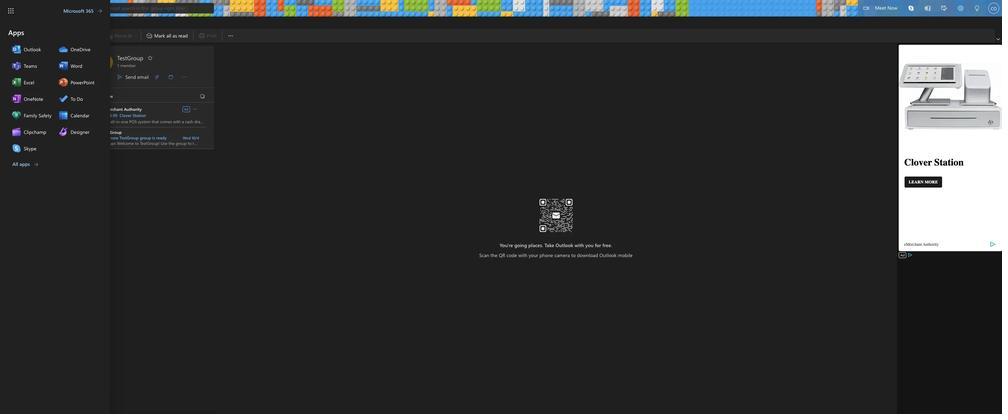 Task type: locate. For each thing, give the bounding box(es) containing it.
1 tree from the top
[[25, 43, 86, 89]]

4 right to
[[78, 98, 80, 103]]

favorites
[[41, 47, 58, 53]]

mobile
[[618, 252, 633, 258]]

1 horizontal spatial 
[[117, 74, 123, 80]]

items up deleted on the left top of page
[[58, 118, 68, 124]]

excel link
[[9, 74, 55, 91]]

 inside the  send email
[[117, 74, 123, 80]]

1 vertical spatial 
[[41, 118, 46, 124]]

family
[[24, 112, 37, 119]]

 for  "dropdown button" to the right
[[227, 32, 234, 39]]

4 tree item from the top
[[25, 97, 86, 104]]

drafts up the notes
[[49, 69, 60, 74]]

with left you
[[575, 242, 584, 248]]

 for send
[[117, 74, 123, 80]]

2 drafts from the top
[[49, 112, 60, 117]]

testgroup button
[[116, 54, 143, 63]]

meet
[[875, 4, 886, 11]]

outlook up camera at bottom right
[[556, 242, 573, 248]]

365
[[86, 8, 94, 14]]

0 vertical spatial items
[[58, 62, 68, 68]]

4 for junk email
[[78, 98, 80, 103]]

5 tree item from the top
[[25, 104, 86, 111]]

1 vertical spatial 4
[[78, 98, 80, 103]]

powerpoint link
[[55, 74, 102, 91]]

tree item up the notes
[[25, 68, 86, 75]]

 button
[[198, 91, 207, 101]]

 button right all
[[28, 166, 41, 173]]

inbox inside the message list section
[[102, 93, 113, 99]]


[[227, 32, 234, 39], [192, 106, 198, 112]]

0 vertical spatial 
[[227, 32, 234, 39]]

 button
[[903, 0, 920, 17]]

tree item up sent items
[[25, 54, 86, 61]]

 button left 'favorites' on the top of page
[[28, 46, 41, 54]]

0 vertical spatial  button
[[224, 29, 238, 43]]


[[942, 6, 947, 11]]

0 vertical spatial sent
[[49, 62, 57, 68]]

1 horizontal spatial 
[[227, 32, 234, 39]]

testgroup up member
[[117, 54, 143, 62]]

0 vertical spatial tab list
[[34, 17, 99, 27]]

items left word
[[58, 62, 68, 68]]

1 vertical spatial with
[[518, 252, 527, 258]]

app launcher opened dialog
[[0, 0, 110, 414]]

your
[[529, 252, 538, 258]]

 button
[[995, 36, 1002, 43]]

tree item containing 
[[25, 132, 86, 138]]

email
[[137, 74, 149, 80]]

with
[[575, 242, 584, 248], [518, 252, 527, 258]]

2 vertical spatial 
[[34, 168, 38, 172]]

ad inside message list no conversations selected list box
[[184, 107, 188, 111]]

tree item
[[25, 54, 86, 61], [25, 68, 86, 75], [25, 75, 86, 82], [25, 97, 86, 104], [25, 104, 86, 111], [25, 111, 86, 118], [25, 118, 86, 125], [25, 125, 86, 132], [25, 132, 86, 138], [25, 138, 86, 145]]

2  button from the top
[[28, 89, 41, 96]]

1 vertical spatial 
[[192, 106, 198, 112]]

deleted
[[49, 125, 63, 131]]


[[41, 125, 46, 131]]

tree item up archive
[[25, 125, 86, 132]]

tree item down deleted on the left top of page
[[25, 132, 86, 138]]

tree containing 
[[25, 97, 86, 166]]

designer
[[71, 129, 89, 135]]

drafts
[[49, 69, 60, 74], [49, 112, 60, 117]]

add favorite tree item
[[25, 82, 86, 89]]

onenote link
[[9, 91, 55, 107]]

0 vertical spatial 
[[117, 74, 123, 80]]

inbox up the emerchant
[[102, 93, 113, 99]]

 for folders
[[34, 91, 38, 95]]

tree item down  junk email
[[25, 111, 86, 118]]

0 horizontal spatial ad
[[184, 107, 188, 111]]

4 up word
[[78, 55, 80, 61]]

9 tree item from the top
[[25, 132, 86, 138]]

 button
[[150, 70, 164, 85]]

ad up wed
[[184, 107, 188, 111]]

files image
[[5, 69, 12, 75]]

outlook up "teams"
[[24, 46, 41, 53]]

1 sent from the top
[[49, 62, 57, 68]]

tab list containing outlook
[[8, 41, 102, 157]]

1 left member
[[117, 63, 119, 68]]

to
[[71, 96, 75, 102]]

tree item up  junk email
[[25, 97, 86, 104]]

with down going
[[518, 252, 527, 258]]


[[117, 74, 123, 80], [41, 118, 46, 124]]

 inside " sent items  deleted items  archive"
[[41, 118, 46, 124]]

1 vertical spatial ad
[[901, 253, 905, 258]]

1 up powerpoint
[[78, 69, 80, 75]]

archive
[[49, 132, 62, 138]]

 button
[[28, 46, 41, 54], [28, 89, 41, 96], [28, 166, 41, 173]]

1 for tree item containing notes
[[78, 76, 80, 81]]

meet now banner
[[0, 0, 1002, 18]]

1  from the top
[[34, 48, 38, 52]]

move & delete group
[[21, 29, 139, 43]]

testgroup inside testgroup popup button
[[117, 54, 143, 62]]

word image
[[5, 100, 12, 107]]

1 for tree item containing drafts
[[78, 69, 80, 75]]

skype
[[24, 145, 36, 152]]

onedrive image
[[5, 148, 12, 155]]

the new testgroup group is ready
[[103, 135, 167, 141]]

tree item up  drafts
[[25, 104, 86, 111]]

sent down  drafts
[[49, 118, 57, 124]]

2 tree item from the top
[[25, 68, 86, 75]]

items right deleted on the left top of page
[[64, 125, 74, 131]]

1 vertical spatial  button
[[28, 89, 41, 96]]

0 vertical spatial drafts
[[49, 69, 60, 74]]

1 4 from the top
[[78, 55, 80, 61]]

teams
[[24, 63, 37, 69]]

 left send
[[117, 74, 123, 80]]


[[958, 6, 964, 11]]

8 tree item from the top
[[25, 125, 86, 132]]

sent items tree item
[[25, 61, 86, 68]]

2 tree from the top
[[25, 97, 86, 166]]


[[41, 98, 46, 103]]

teams link
[[9, 58, 55, 74]]

 down skype link
[[34, 168, 38, 172]]

ready
[[156, 135, 167, 141]]

1 vertical spatial drafts
[[49, 112, 60, 117]]

1 vertical spatial outlook
[[556, 242, 573, 248]]

1 vertical spatial tab list
[[8, 41, 102, 157]]

2 sent from the top
[[49, 118, 57, 124]]

 button inside the favorites tree item
[[28, 46, 41, 54]]

people image
[[5, 53, 12, 60]]

0 horizontal spatial  button
[[192, 106, 198, 112]]

inbox up  junk email
[[49, 98, 59, 103]]

tab list inside app launcher opened dialog
[[8, 41, 102, 157]]

0 horizontal spatial 
[[41, 118, 46, 124]]

clipchamp link
[[9, 124, 55, 141]]

1 drafts from the top
[[49, 69, 60, 74]]


[[41, 105, 46, 110]]

2 vertical spatial  button
[[28, 166, 41, 173]]

0 horizontal spatial with
[[518, 252, 527, 258]]

0 vertical spatial 4
[[78, 55, 80, 61]]

 inside button
[[34, 168, 38, 172]]

 button for favorites
[[28, 46, 41, 54]]

calendar
[[71, 112, 89, 119]]

 button down excel
[[28, 89, 41, 96]]

 send email
[[117, 74, 149, 80]]

 inside message list no conversations selected list box
[[192, 106, 198, 112]]

0 vertical spatial ad
[[184, 107, 188, 111]]

tree item containing 
[[25, 111, 86, 118]]

1 horizontal spatial  button
[[224, 29, 238, 43]]

tab list
[[34, 17, 99, 27], [8, 41, 102, 157]]

0 horizontal spatial outlook
[[24, 46, 41, 53]]

favorites tree item
[[25, 46, 86, 54]]

1 horizontal spatial with
[[575, 242, 584, 248]]

scan
[[479, 252, 489, 258]]

 favorites
[[34, 47, 58, 53]]

all
[[166, 32, 171, 39]]

0 vertical spatial tree
[[25, 43, 86, 89]]

sent up the notes
[[49, 62, 57, 68]]

3 tree item from the top
[[25, 75, 86, 82]]

 button
[[936, 0, 953, 18]]

0 horizontal spatial 
[[192, 106, 198, 112]]

outlook down free.
[[600, 252, 617, 258]]

1 tree item from the top
[[25, 54, 86, 61]]

group
[[140, 135, 151, 141]]

free.
[[603, 242, 612, 248]]

sent inside tree item
[[49, 62, 57, 68]]

 up  on the left top of page
[[41, 118, 46, 124]]

1  button from the top
[[28, 46, 41, 54]]

1 vertical spatial sent
[[49, 118, 57, 124]]

10/4
[[192, 135, 199, 140]]

read
[[178, 32, 188, 39]]

7 tree item from the top
[[25, 118, 86, 125]]

1 vertical spatial tree
[[25, 97, 86, 166]]

station
[[133, 113, 146, 118]]

1 vertical spatial 
[[34, 91, 38, 95]]

items inside tree item
[[58, 62, 68, 68]]

message list no conversations selected list box
[[94, 103, 214, 414]]

1 vertical spatial items
[[58, 118, 68, 124]]


[[975, 6, 980, 11]]

safety
[[39, 112, 52, 119]]

drafts down  junk email
[[49, 112, 60, 117]]

0 vertical spatial  button
[[28, 46, 41, 54]]

tree item down archive
[[25, 138, 86, 145]]

 up onenote
[[34, 91, 38, 95]]

 inside  folders
[[34, 91, 38, 95]]

tree containing favorites
[[25, 43, 86, 89]]

3  from the top
[[34, 168, 38, 172]]

1 vertical spatial  button
[[192, 106, 198, 112]]

 folders
[[34, 90, 55, 95]]

all
[[12, 161, 18, 167]]

 button inside folders 'tree item'
[[28, 89, 41, 96]]

camera
[[555, 252, 570, 258]]

set your advertising preferences image
[[908, 252, 913, 258]]

6 tree item from the top
[[25, 111, 86, 118]]

sent items
[[49, 62, 68, 68]]

outlook
[[24, 46, 41, 53], [556, 242, 573, 248], [600, 252, 617, 258]]

None search field
[[94, 3, 214, 14]]

all apps button
[[12, 161, 38, 168]]

1 down the word link
[[78, 76, 80, 81]]

tree
[[25, 43, 86, 89], [25, 97, 86, 166]]

tree item containing inbox
[[25, 54, 86, 61]]

email
[[58, 105, 68, 110]]

$279.99
[[103, 113, 117, 118]]

2 vertical spatial items
[[64, 125, 74, 131]]

0 vertical spatial with
[[575, 242, 584, 248]]

ad left set your advertising preferences icon
[[901, 253, 905, 258]]

2 4 from the top
[[78, 98, 80, 103]]

folders
[[41, 90, 55, 95]]

4 for sent items
[[78, 55, 80, 61]]

 drafts
[[41, 112, 60, 117]]

sent
[[49, 62, 57, 68], [49, 118, 57, 124]]


[[41, 132, 46, 138]]

phone
[[540, 252, 553, 258]]

tree item up deleted on the left top of page
[[25, 118, 86, 125]]

1
[[117, 63, 119, 68], [78, 69, 80, 75], [78, 76, 80, 81], [78, 112, 80, 117]]

you
[[585, 242, 594, 248]]

0 vertical spatial 
[[34, 48, 38, 52]]

powerpoint image
[[5, 132, 12, 139]]

to do
[[71, 96, 83, 102]]

 inside  favorites
[[34, 48, 38, 52]]

0 vertical spatial outlook
[[24, 46, 41, 53]]

1 down the to do link
[[78, 112, 80, 117]]

 left 'favorites' on the top of page
[[34, 48, 38, 52]]

2 vertical spatial outlook
[[600, 252, 617, 258]]


[[34, 48, 38, 52], [34, 91, 38, 95], [34, 168, 38, 172]]

tree item up add
[[25, 75, 86, 82]]

2  from the top
[[34, 91, 38, 95]]

 button
[[164, 70, 178, 85]]



Task type: vqa. For each thing, say whether or not it's contained in the screenshot.
 for  popup button to the top
yes



Task type: describe. For each thing, give the bounding box(es) containing it.
meet now
[[875, 4, 898, 11]]

none search field inside meet now banner
[[94, 3, 214, 14]]

testgroup right new
[[120, 135, 139, 141]]


[[200, 94, 205, 99]]

2 horizontal spatial outlook
[[600, 252, 617, 258]]


[[925, 6, 931, 11]]

more apps image
[[5, 163, 12, 169]]

tree item containing 
[[25, 97, 86, 104]]

is
[[152, 135, 155, 141]]

 button
[[953, 0, 969, 18]]

 mark all as read
[[146, 32, 188, 39]]

add favorite
[[49, 83, 71, 88]]

excel image
[[5, 116, 12, 123]]


[[909, 6, 914, 11]]

1 member
[[117, 63, 136, 68]]

message list section
[[94, 46, 214, 414]]

testgroup image
[[96, 54, 113, 71]]

onedrive
[[71, 46, 91, 53]]

1 inside the message list section
[[117, 63, 119, 68]]

places.
[[529, 242, 543, 248]]

 junk email
[[41, 105, 68, 110]]

for
[[595, 242, 601, 248]]

microsoft
[[63, 8, 84, 14]]

code
[[507, 252, 517, 258]]

1 horizontal spatial outlook
[[556, 242, 573, 248]]

qr
[[499, 252, 505, 258]]

 sent items  deleted items  archive
[[41, 118, 74, 138]]


[[146, 32, 153, 39]]

 button
[[178, 70, 192, 85]]

word link
[[55, 58, 102, 74]]

 button for folders
[[28, 89, 41, 96]]

do
[[77, 96, 83, 102]]

to do link
[[55, 91, 102, 107]]

tree item containing drafts
[[25, 68, 86, 75]]

family safety
[[24, 112, 52, 119]]

mark
[[154, 32, 165, 39]]

wed 10/4
[[183, 135, 199, 140]]


[[154, 74, 160, 80]]

the
[[491, 252, 498, 258]]

co image
[[988, 3, 999, 14]]

testgroup down $279.99
[[103, 129, 122, 135]]


[[168, 74, 174, 80]]

notes
[[49, 76, 60, 81]]

apps
[[8, 28, 24, 37]]

member
[[120, 63, 136, 68]]

new
[[111, 135, 118, 141]]

sent inside " sent items  deleted items  archive"
[[49, 118, 57, 124]]

apps
[[19, 161, 30, 167]]

left-rail-appbar navigation
[[1, 17, 15, 159]]

tree item containing 
[[25, 104, 86, 111]]

family safety link
[[9, 107, 55, 124]]


[[147, 55, 153, 61]]

tree item containing 
[[25, 125, 86, 132]]

Cannot search in this group right now field
[[104, 4, 210, 12]]

powerpoint
[[71, 79, 94, 86]]

clover
[[120, 113, 132, 118]]

calendar link
[[55, 107, 102, 124]]

10 tree item from the top
[[25, 138, 86, 145]]

download
[[577, 252, 598, 258]]

onenote
[[24, 96, 43, 102]]

inbox up the sent items tree item
[[49, 55, 59, 61]]

 button
[[969, 0, 986, 18]]

you're going places. take outlook with you for free. scan the qr code with your phone camera to download outlook mobile
[[479, 242, 633, 258]]

as
[[173, 32, 177, 39]]

designer link
[[55, 124, 102, 141]]

1 member button
[[116, 63, 136, 68]]

outlook link
[[9, 41, 55, 58]]

to do image
[[5, 84, 12, 91]]

skype link
[[9, 141, 55, 157]]

microsoft 365
[[63, 8, 94, 14]]

microsoft 365 link
[[63, 8, 102, 15]]


[[997, 38, 1000, 41]]

the
[[103, 135, 110, 141]]

wed
[[183, 135, 191, 140]]

authority
[[124, 106, 142, 112]]

apps application
[[0, 0, 1002, 414]]

3  button from the top
[[28, 166, 41, 173]]

 for favorites
[[34, 48, 38, 52]]

calendar image
[[5, 37, 12, 44]]

 for  "dropdown button" in the message list no conversations selected list box
[[192, 106, 198, 112]]

tree item containing notes
[[25, 75, 86, 82]]

tree item containing 
[[25, 118, 86, 125]]

now
[[888, 4, 898, 11]]

1 for tree item containing 
[[78, 112, 80, 117]]

1 horizontal spatial ad
[[901, 253, 905, 258]]

folders tree item
[[25, 89, 86, 97]]

 button inside message list no conversations selected list box
[[192, 106, 198, 112]]

send
[[125, 74, 136, 80]]

onedrive link
[[55, 41, 102, 58]]

take
[[545, 242, 554, 248]]

 button
[[145, 55, 156, 62]]

clipchamp
[[24, 129, 46, 135]]

 for sent
[[41, 118, 46, 124]]

add
[[49, 83, 56, 88]]

outlook inside app launcher opened dialog
[[24, 46, 41, 53]]

to
[[571, 252, 576, 258]]

emerchant
[[103, 106, 123, 112]]

going
[[514, 242, 527, 248]]

junk
[[49, 105, 57, 110]]


[[182, 74, 188, 80]]

 inbox
[[41, 98, 59, 103]]



